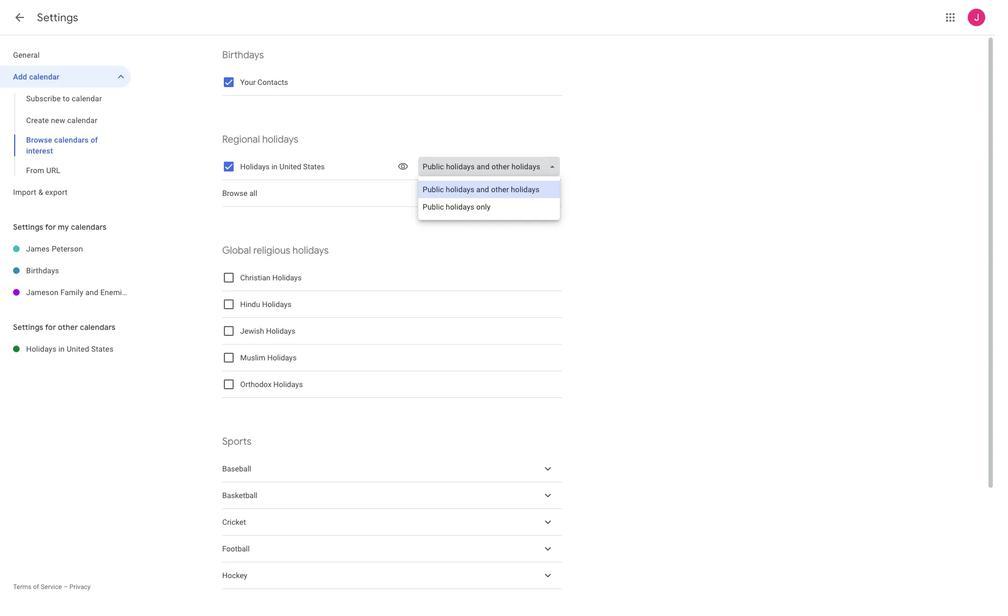Task type: describe. For each thing, give the bounding box(es) containing it.
states inside tree item
[[91, 345, 114, 354]]

terms of service – privacy
[[13, 584, 91, 591]]

privacy
[[69, 584, 91, 591]]

regional holidays
[[222, 134, 299, 146]]

terms
[[13, 584, 31, 591]]

import
[[13, 188, 36, 197]]

football tree item
[[222, 536, 562, 563]]

of inside browse calendars of interest
[[91, 136, 98, 144]]

settings heading
[[37, 11, 78, 25]]

peterson
[[52, 245, 83, 253]]

add
[[13, 72, 27, 81]]

settings for settings
[[37, 11, 78, 25]]

0 vertical spatial holidays in united states
[[240, 162, 325, 171]]

cricket
[[222, 518, 246, 527]]

holidays in united states inside tree item
[[26, 345, 114, 354]]

1 and from the left
[[85, 288, 98, 297]]

settings for my calendars tree
[[0, 238, 184, 304]]

jameson family and enemies bbq and brawl tree item
[[0, 282, 184, 304]]

for for my
[[45, 222, 56, 232]]

subscribe
[[26, 94, 61, 103]]

hindu holidays
[[240, 300, 292, 309]]

your
[[240, 78, 256, 87]]

import & export
[[13, 188, 68, 197]]

brawl
[[164, 288, 184, 297]]

to
[[63, 94, 70, 103]]

holidays for jewish holidays
[[266, 327, 296, 336]]

james
[[26, 245, 50, 253]]

tree containing general
[[0, 44, 131, 203]]

&
[[38, 188, 43, 197]]

privacy link
[[69, 584, 91, 591]]

from
[[26, 166, 44, 175]]

jameson family and enemies bbq and brawl
[[26, 288, 184, 297]]

–
[[64, 584, 68, 591]]

your contacts
[[240, 78, 288, 87]]

browse all
[[222, 189, 257, 198]]

contacts
[[258, 78, 288, 87]]

2 and from the left
[[149, 288, 162, 297]]

create
[[26, 116, 49, 125]]

family
[[60, 288, 83, 297]]

in inside tree item
[[58, 345, 65, 354]]

other
[[58, 323, 78, 332]]

global religious holidays
[[222, 245, 329, 257]]

james peterson
[[26, 245, 83, 253]]

add calendar
[[13, 72, 60, 81]]

holidays up all
[[240, 162, 270, 171]]

jewish
[[240, 327, 264, 336]]

0 vertical spatial states
[[303, 162, 325, 171]]

calendar for subscribe to calendar
[[72, 94, 102, 103]]

enemies
[[100, 288, 130, 297]]

hockey
[[222, 572, 248, 580]]

christian
[[240, 274, 271, 282]]

settings for other calendars
[[13, 323, 116, 332]]

holidays for hindu holidays
[[262, 300, 292, 309]]

holidays for muslim holidays
[[267, 354, 297, 362]]

calendars for my
[[71, 222, 107, 232]]

calendar inside tree item
[[29, 72, 60, 81]]

orthodox holidays
[[240, 380, 303, 389]]

muslim
[[240, 354, 266, 362]]

birthdays tree item
[[0, 260, 131, 282]]

1 horizontal spatial united
[[280, 162, 301, 171]]

terms of service link
[[13, 584, 62, 591]]

jameson family and enemies bbq and brawl link
[[26, 282, 184, 304]]

calendars inside browse calendars of interest
[[54, 136, 89, 144]]

1 vertical spatial holidays
[[293, 245, 329, 257]]



Task type: locate. For each thing, give the bounding box(es) containing it.
jewish holidays
[[240, 327, 296, 336]]

0 vertical spatial calendar
[[29, 72, 60, 81]]

browse for browse all
[[222, 189, 248, 198]]

0 horizontal spatial in
[[58, 345, 65, 354]]

browse
[[26, 136, 52, 144], [222, 189, 248, 198]]

calendars down 'create new calendar' on the left top
[[54, 136, 89, 144]]

new
[[51, 116, 65, 125]]

1 horizontal spatial of
[[91, 136, 98, 144]]

calendar right to
[[72, 94, 102, 103]]

holidays in united states down the regional holidays
[[240, 162, 325, 171]]

settings for settings for other calendars
[[13, 323, 43, 332]]

holidays up orthodox holidays
[[267, 354, 297, 362]]

url
[[46, 166, 60, 175]]

1 vertical spatial states
[[91, 345, 114, 354]]

settings down jameson
[[13, 323, 43, 332]]

calendar for create new calendar
[[67, 116, 97, 125]]

holiday calendar type list box
[[419, 177, 560, 220]]

birthdays up 'your'
[[222, 49, 264, 61]]

0 vertical spatial calendars
[[54, 136, 89, 144]]

1 vertical spatial calendar
[[72, 94, 102, 103]]

1 vertical spatial holidays in united states
[[26, 345, 114, 354]]

1 vertical spatial united
[[67, 345, 89, 354]]

settings up the james
[[13, 222, 43, 232]]

holidays for orthodox holidays
[[274, 380, 303, 389]]

united
[[280, 162, 301, 171], [67, 345, 89, 354]]

settings for settings for my calendars
[[13, 222, 43, 232]]

create new calendar
[[26, 116, 97, 125]]

add calendar tree item
[[0, 66, 131, 88]]

0 vertical spatial browse
[[26, 136, 52, 144]]

regional
[[222, 134, 260, 146]]

cricket tree item
[[222, 510, 562, 536]]

in
[[272, 162, 278, 171], [58, 345, 65, 354]]

2 vertical spatial settings
[[13, 323, 43, 332]]

1 vertical spatial in
[[58, 345, 65, 354]]

0 horizontal spatial and
[[85, 288, 98, 297]]

holidays right orthodox at the left bottom of the page
[[274, 380, 303, 389]]

sports
[[222, 436, 252, 448]]

holidays inside tree item
[[26, 345, 56, 354]]

calendar
[[29, 72, 60, 81], [72, 94, 102, 103], [67, 116, 97, 125]]

and right family
[[85, 288, 98, 297]]

holidays
[[240, 162, 270, 171], [272, 274, 302, 282], [262, 300, 292, 309], [266, 327, 296, 336], [26, 345, 56, 354], [267, 354, 297, 362], [274, 380, 303, 389]]

calendar right new
[[67, 116, 97, 125]]

holidays
[[262, 134, 299, 146], [293, 245, 329, 257]]

settings right go back icon
[[37, 11, 78, 25]]

1 vertical spatial browse
[[222, 189, 248, 198]]

browse left all
[[222, 189, 248, 198]]

browse for browse calendars of interest
[[26, 136, 52, 144]]

holidays down the settings for other calendars
[[26, 345, 56, 354]]

of right terms
[[33, 584, 39, 591]]

birthdays
[[222, 49, 264, 61], [26, 266, 59, 275]]

holidays right hindu
[[262, 300, 292, 309]]

1 vertical spatial calendars
[[71, 222, 107, 232]]

settings for my calendars
[[13, 222, 107, 232]]

for
[[45, 222, 56, 232], [45, 323, 56, 332]]

united down "other"
[[67, 345, 89, 354]]

1 vertical spatial of
[[33, 584, 39, 591]]

holidays down "global religious holidays"
[[272, 274, 302, 282]]

from url
[[26, 166, 60, 175]]

0 horizontal spatial browse
[[26, 136, 52, 144]]

orthodox
[[240, 380, 272, 389]]

holidays right jewish
[[266, 327, 296, 336]]

holidays in united states
[[240, 162, 325, 171], [26, 345, 114, 354]]

settings
[[37, 11, 78, 25], [13, 222, 43, 232], [13, 323, 43, 332]]

public holidays only option
[[419, 198, 560, 216]]

browse up "interest"
[[26, 136, 52, 144]]

birthdays up jameson
[[26, 266, 59, 275]]

bbq
[[132, 288, 147, 297]]

calendars up holidays in united states link
[[80, 323, 116, 332]]

for left the 'my'
[[45, 222, 56, 232]]

basketball
[[222, 492, 258, 500]]

baseball
[[222, 465, 251, 474]]

muslim holidays
[[240, 354, 297, 362]]

1 vertical spatial for
[[45, 323, 56, 332]]

0 horizontal spatial states
[[91, 345, 114, 354]]

0 vertical spatial in
[[272, 162, 278, 171]]

holidays right religious
[[293, 245, 329, 257]]

of
[[91, 136, 98, 144], [33, 584, 39, 591]]

0 horizontal spatial birthdays
[[26, 266, 59, 275]]

tree item
[[222, 590, 562, 596]]

1 horizontal spatial states
[[303, 162, 325, 171]]

football
[[222, 545, 250, 554]]

2 for from the top
[[45, 323, 56, 332]]

united down the regional holidays
[[280, 162, 301, 171]]

holidays right regional
[[262, 134, 299, 146]]

global
[[222, 245, 251, 257]]

of down 'create new calendar' on the left top
[[91, 136, 98, 144]]

holidays in united states tree item
[[0, 338, 131, 360]]

0 vertical spatial holidays
[[262, 134, 299, 146]]

birthdays inside "tree item"
[[26, 266, 59, 275]]

calendars
[[54, 136, 89, 144], [71, 222, 107, 232], [80, 323, 116, 332]]

hockey tree item
[[222, 563, 562, 590]]

james peterson tree item
[[0, 238, 131, 260]]

0 vertical spatial united
[[280, 162, 301, 171]]

and
[[85, 288, 98, 297], [149, 288, 162, 297]]

0 horizontal spatial united
[[67, 345, 89, 354]]

tree
[[0, 44, 131, 203]]

states
[[303, 162, 325, 171], [91, 345, 114, 354]]

browse calendars of interest
[[26, 136, 98, 155]]

calendar up "subscribe"
[[29, 72, 60, 81]]

all
[[250, 189, 257, 198]]

0 vertical spatial birthdays
[[222, 49, 264, 61]]

browse inside browse calendars of interest
[[26, 136, 52, 144]]

0 vertical spatial of
[[91, 136, 98, 144]]

service
[[41, 584, 62, 591]]

hindu
[[240, 300, 260, 309]]

0 vertical spatial for
[[45, 222, 56, 232]]

1 horizontal spatial browse
[[222, 189, 248, 198]]

2 vertical spatial calendars
[[80, 323, 116, 332]]

None field
[[419, 157, 565, 177]]

united inside tree item
[[67, 345, 89, 354]]

jameson
[[26, 288, 59, 297]]

export
[[45, 188, 68, 197]]

for for other
[[45, 323, 56, 332]]

calendars for other
[[80, 323, 116, 332]]

and right bbq
[[149, 288, 162, 297]]

calendars right the 'my'
[[71, 222, 107, 232]]

1 vertical spatial birthdays
[[26, 266, 59, 275]]

holidays in united states down "other"
[[26, 345, 114, 354]]

1 for from the top
[[45, 222, 56, 232]]

religious
[[253, 245, 290, 257]]

2 vertical spatial calendar
[[67, 116, 97, 125]]

subscribe to calendar
[[26, 94, 102, 103]]

group containing subscribe to calendar
[[0, 88, 131, 181]]

1 horizontal spatial in
[[272, 162, 278, 171]]

holidays in united states link
[[26, 338, 131, 360]]

for left "other"
[[45, 323, 56, 332]]

christian holidays
[[240, 274, 302, 282]]

birthdays link
[[26, 260, 131, 282]]

0 horizontal spatial of
[[33, 584, 39, 591]]

my
[[58, 222, 69, 232]]

in down the settings for other calendars
[[58, 345, 65, 354]]

1 horizontal spatial birthdays
[[222, 49, 264, 61]]

holidays for christian holidays
[[272, 274, 302, 282]]

1 vertical spatial settings
[[13, 222, 43, 232]]

in down the regional holidays
[[272, 162, 278, 171]]

public holidays and other holidays option
[[419, 181, 560, 198]]

1 horizontal spatial holidays in united states
[[240, 162, 325, 171]]

general
[[13, 51, 40, 59]]

group
[[0, 88, 131, 181]]

0 horizontal spatial holidays in united states
[[26, 345, 114, 354]]

interest
[[26, 147, 53, 155]]

basketball tree item
[[222, 483, 562, 510]]

go back image
[[13, 11, 26, 24]]

0 vertical spatial settings
[[37, 11, 78, 25]]

baseball tree item
[[222, 456, 562, 483]]

1 horizontal spatial and
[[149, 288, 162, 297]]



Task type: vqa. For each thing, say whether or not it's contained in the screenshot.
the list
no



